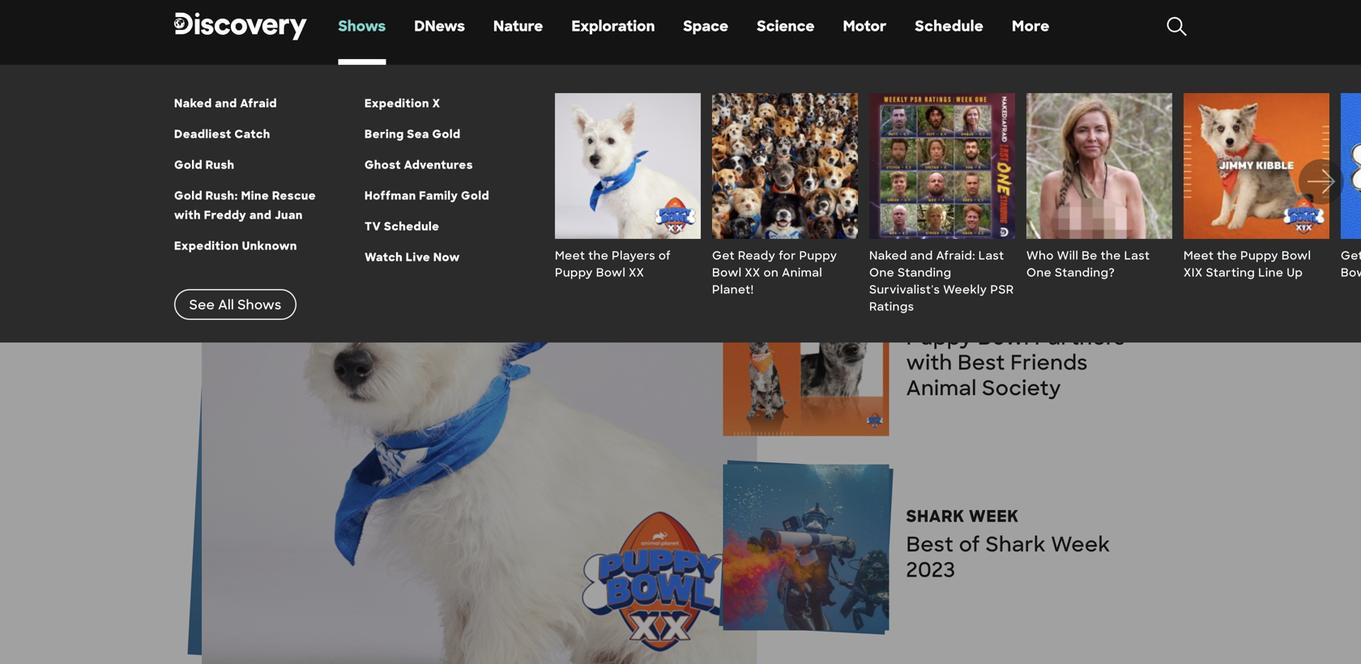 Task type: describe. For each thing, give the bounding box(es) containing it.
tv schedule
[[365, 219, 440, 234]]

planet! inside 'dnews get ready for puppy bowl xx on animal planet!'
[[907, 181, 979, 207]]

rescue
[[272, 188, 316, 203]]

see all shows
[[189, 297, 282, 314]]

deadliest catch
[[174, 127, 270, 142]]

naked and afraid: last one standing survivalist's weekly psr ratings link
[[870, 93, 1015, 316]]

nature button
[[494, 0, 543, 65]]

xix
[[1184, 265, 1203, 280]]

deadliest catch link
[[174, 127, 270, 142]]

watch live now link
[[365, 250, 460, 265]]

meet for puppy
[[555, 248, 585, 263]]

rush
[[206, 158, 235, 173]]

deadliest
[[174, 127, 232, 142]]

puppy bowl puppy bowl partners with best friends animal society
[[907, 299, 1126, 401]]

survivalist's
[[870, 282, 940, 297]]

see
[[189, 297, 215, 314]]

shows button
[[338, 0, 386, 65]]

who
[[1027, 248, 1054, 263]]

juan
[[275, 208, 303, 223]]

2023
[[907, 557, 956, 583]]

space
[[684, 16, 729, 35]]

puppy bowl partners with best friends animal society image
[[723, 270, 890, 436]]

will
[[1057, 248, 1079, 263]]

science
[[757, 16, 815, 35]]

get for get
[[1341, 248, 1362, 280]]

catch
[[235, 127, 270, 142]]

puppy inside meet the puppy bowl xix starting line up
[[1241, 248, 1279, 263]]

ghost adventures
[[365, 158, 473, 173]]

starting
[[1206, 265, 1256, 280]]

for inside 'dnews get ready for puppy bowl xx on animal planet!'
[[1022, 130, 1053, 156]]

1 horizontal spatial shows
[[338, 16, 386, 35]]

puppy inside 'dnews get ready for puppy bowl xx on animal planet!'
[[1058, 130, 1124, 156]]

bowl inside meet the puppy bowl xix starting line up
[[1282, 248, 1312, 263]]

bering sea gold link
[[365, 127, 461, 142]]

who will be the last one standing? link
[[1027, 93, 1173, 282]]

open site search input image
[[1167, 16, 1187, 36]]

expedition x link
[[365, 96, 440, 111]]

the for xix
[[1217, 248, 1238, 263]]

expedition x
[[365, 96, 440, 111]]

for inside get ready for puppy bowl xx on animal planet!
[[779, 248, 796, 263]]

ready inside get ready for puppy bowl xx on animal planet!
[[738, 248, 776, 263]]

meet the players of puppy bowl xx image
[[202, 114, 757, 665]]

expedition for expedition unknown
[[174, 239, 239, 254]]

dnews
[[907, 104, 970, 125]]

ghost
[[365, 158, 401, 173]]

puppy inside get ready for puppy bowl xx on animal planet!
[[800, 248, 838, 263]]

friends
[[1011, 350, 1088, 376]]

psr
[[991, 282, 1014, 297]]

up
[[1287, 265, 1303, 280]]

bowl
[[968, 299, 1020, 320]]

standing
[[898, 265, 952, 280]]

expedition unknown link
[[174, 239, 297, 254]]

gold rush link
[[174, 158, 235, 173]]

xx inside get ready for puppy bowl xx on animal planet!
[[745, 265, 761, 280]]

meet the players of puppy bowl xx
[[555, 248, 671, 280]]

on inside 'dnews get ready for puppy bowl xx on animal planet!'
[[996, 155, 1022, 182]]

and for naked and afraid: last one standing survivalist's weekly psr ratings
[[911, 248, 933, 263]]

1 vertical spatial schedule
[[384, 219, 440, 234]]

cast headshot image
[[1027, 93, 1173, 239]]

hoffman
[[365, 188, 416, 203]]

one inside naked and afraid: last one standing survivalist's weekly psr ratings
[[870, 265, 895, 280]]

meet the puppy bowl xix starting line up
[[1184, 248, 1312, 280]]

shark
[[986, 532, 1046, 558]]

ready inside 'dnews get ready for puppy bowl xx on animal planet!'
[[951, 130, 1017, 156]]

1 horizontal spatial get ready for puppy bowl xx on animal planet! link
[[907, 130, 1160, 207]]

one inside who will be the last one standing?
[[1027, 265, 1052, 280]]

week
[[1051, 532, 1111, 558]]

the inside who will be the last one standing?
[[1101, 248, 1121, 263]]

live
[[406, 250, 430, 265]]

motor button
[[843, 0, 887, 65]]

get ready for puppy bowl xx on animal planet! image
[[723, 75, 890, 242]]

bowl inside 'dnews get ready for puppy bowl xx on animal planet!'
[[907, 155, 958, 182]]

all
[[218, 297, 234, 314]]

bering sea gold
[[365, 127, 461, 142]]

get for get ready for puppy bowl xx on animal planet!
[[712, 248, 735, 263]]

of for players
[[659, 248, 671, 263]]

adventures
[[404, 158, 473, 173]]

last inside who will be the last one standing?
[[1125, 248, 1150, 263]]

gold rush: mine rescue with freddy and juan
[[174, 188, 316, 223]]

shark week best of shark week 2023
[[907, 506, 1111, 583]]

tv
[[365, 219, 381, 234]]

best inside puppy bowl puppy bowl partners with best friends animal society
[[958, 350, 1006, 376]]

gold rush: mine rescue with freddy and juan link
[[174, 188, 316, 223]]

and inside gold rush: mine rescue with freddy and juan
[[250, 208, 272, 223]]

xx for ready
[[963, 155, 991, 182]]

bowl inside get ready for puppy bowl xx on animal planet!
[[712, 265, 742, 280]]

expedition for expedition x
[[365, 96, 429, 111]]

gold inside gold rush: mine rescue with freddy and juan
[[174, 188, 203, 203]]

gold left rush
[[174, 158, 203, 173]]

partners
[[1035, 325, 1126, 351]]

now
[[433, 250, 460, 265]]

meet for xix
[[1184, 248, 1214, 263]]

paul de gelder underwater shooting dye image
[[723, 465, 890, 631]]

ghost adventures link
[[365, 158, 473, 173]]



Task type: locate. For each thing, give the bounding box(es) containing it.
best inside shark week best of shark week 2023
[[907, 532, 954, 558]]

0 horizontal spatial get ready for puppy bowl xx on animal planet! link
[[712, 93, 858, 299]]

0 vertical spatial for
[[1022, 130, 1053, 156]]

for
[[1022, 130, 1053, 156], [779, 248, 796, 263]]

afraid:
[[937, 248, 976, 263]]

nature
[[494, 16, 543, 35]]

of inside meet the players of puppy bowl xx
[[659, 248, 671, 263]]

naked and afraid
[[174, 96, 277, 111]]

mine
[[241, 188, 269, 203]]

dnews
[[414, 16, 465, 35]]

exploration
[[572, 16, 655, 35]]

animal
[[1028, 155, 1098, 182], [782, 265, 823, 280], [907, 375, 977, 401]]

exploration button
[[572, 0, 655, 65]]

meet the players of puppy bowl xx link
[[555, 93, 701, 282]]

animal for puppy
[[907, 375, 977, 401]]

1 last from the left
[[979, 248, 1005, 263]]

science button
[[757, 0, 815, 65]]

puppy
[[907, 299, 963, 320]]

0 horizontal spatial with
[[174, 208, 201, 223]]

weekly
[[944, 282, 988, 297]]

0 horizontal spatial ready
[[738, 248, 776, 263]]

puppy inside puppy bowl puppy bowl partners with best friends animal society
[[907, 325, 973, 351]]

2 horizontal spatial the
[[1217, 248, 1238, 263]]

1 horizontal spatial of
[[959, 532, 981, 558]]

see all shows link
[[174, 289, 297, 320]]

1 horizontal spatial naked
[[870, 248, 908, 263]]

puppy bowl partners with best friends animal society link
[[907, 325, 1160, 401]]

meet inside meet the players of puppy bowl xx
[[555, 248, 585, 263]]

1 vertical spatial planet!
[[712, 282, 754, 297]]

freddy
[[204, 208, 247, 223]]

the inside meet the puppy bowl xix starting line up
[[1217, 248, 1238, 263]]

1 vertical spatial naked
[[870, 248, 908, 263]]

naked for naked and afraid: last one standing survivalist's weekly psr ratings
[[870, 248, 908, 263]]

animal for ready
[[1028, 155, 1098, 182]]

the left players
[[588, 248, 609, 263]]

0 horizontal spatial best
[[907, 532, 954, 558]]

get inside get ready for puppy bowl xx on animal planet!
[[712, 248, 735, 263]]

the right be
[[1101, 248, 1121, 263]]

week
[[969, 506, 1019, 527]]

the
[[588, 248, 609, 263], [1101, 248, 1121, 263], [1217, 248, 1238, 263]]

the for puppy
[[588, 248, 609, 263]]

of inside shark week best of shark week 2023
[[959, 532, 981, 558]]

0 horizontal spatial shows
[[238, 297, 282, 314]]

0 horizontal spatial the
[[588, 248, 609, 263]]

sea
[[407, 127, 429, 142]]

1 meet from the left
[[555, 248, 585, 263]]

unknown
[[242, 239, 297, 254]]

one up survivalist's
[[870, 265, 895, 280]]

0 vertical spatial shows
[[338, 16, 386, 35]]

animal inside puppy bowl puppy bowl partners with best friends animal society
[[907, 375, 977, 401]]

xx
[[963, 155, 991, 182], [629, 265, 645, 280], [745, 265, 761, 280]]

0 vertical spatial schedule
[[915, 16, 984, 35]]

1 vertical spatial with
[[907, 350, 953, 376]]

0 horizontal spatial expedition
[[174, 239, 239, 254]]

meet the puppy bowl xix starting line up link
[[1184, 93, 1330, 282]]

meet inside meet the puppy bowl xix starting line up
[[1184, 248, 1214, 263]]

0 vertical spatial with
[[174, 208, 201, 223]]

0 horizontal spatial xx
[[629, 265, 645, 280]]

1 vertical spatial for
[[779, 248, 796, 263]]

and for naked and afraid
[[215, 96, 237, 111]]

of
[[659, 248, 671, 263], [959, 532, 981, 558]]

last inside naked and afraid: last one standing survivalist's weekly psr ratings
[[979, 248, 1005, 263]]

with inside gold rush: mine rescue with freddy and juan
[[174, 208, 201, 223]]

1 vertical spatial and
[[250, 208, 272, 223]]

2 the from the left
[[1101, 248, 1121, 263]]

1 horizontal spatial and
[[250, 208, 272, 223]]

1 horizontal spatial get
[[907, 130, 946, 156]]

expedition up bering
[[365, 96, 429, 111]]

players
[[612, 248, 656, 263]]

0 horizontal spatial for
[[779, 248, 796, 263]]

0 vertical spatial of
[[659, 248, 671, 263]]

naked up deadliest
[[174, 96, 212, 111]]

bowl inside puppy bowl puppy bowl partners with best friends animal society
[[978, 325, 1030, 351]]

dnews get ready for puppy bowl xx on animal planet!
[[907, 104, 1124, 207]]

expedition down freddy
[[174, 239, 239, 254]]

2 last from the left
[[1125, 248, 1150, 263]]

xx inside 'dnews get ready for puppy bowl xx on animal planet!'
[[963, 155, 991, 182]]

on inside get ready for puppy bowl xx on animal planet!
[[764, 265, 779, 280]]

0 vertical spatial and
[[215, 96, 237, 111]]

who will be the last one standing?
[[1027, 248, 1150, 280]]

0 vertical spatial on
[[996, 155, 1022, 182]]

and
[[215, 96, 237, 111], [250, 208, 272, 223], [911, 248, 933, 263]]

and inside naked and afraid: last one standing survivalist's weekly psr ratings
[[911, 248, 933, 263]]

expedition unknown
[[174, 239, 297, 254]]

gold left rush:
[[174, 188, 203, 203]]

2 horizontal spatial xx
[[963, 155, 991, 182]]

1 vertical spatial best
[[907, 532, 954, 558]]

2 horizontal spatial and
[[911, 248, 933, 263]]

and up deadliest catch link
[[215, 96, 237, 111]]

gold rush
[[174, 158, 235, 173]]

with down puppy
[[907, 350, 953, 376]]

2 horizontal spatial get
[[1341, 248, 1362, 280]]

x
[[432, 96, 440, 111]]

0 horizontal spatial and
[[215, 96, 237, 111]]

1 horizontal spatial expedition
[[365, 96, 429, 111]]

watch live now
[[365, 250, 460, 265]]

and up standing
[[911, 248, 933, 263]]

get inside 'dnews get ready for puppy bowl xx on animal planet!'
[[907, 130, 946, 156]]

naked inside naked and afraid: last one standing survivalist's weekly psr ratings
[[870, 248, 908, 263]]

2 one from the left
[[1027, 265, 1052, 280]]

1 horizontal spatial planet!
[[907, 181, 979, 207]]

gold right the family
[[461, 188, 490, 203]]

0 vertical spatial best
[[958, 350, 1006, 376]]

0 horizontal spatial one
[[870, 265, 895, 280]]

schedule
[[915, 16, 984, 35], [384, 219, 440, 234]]

0 horizontal spatial naked
[[174, 96, 212, 111]]

motor
[[843, 16, 887, 35]]

and down mine
[[250, 208, 272, 223]]

family
[[419, 188, 458, 203]]

with left freddy
[[174, 208, 201, 223]]

0 horizontal spatial meet
[[555, 248, 585, 263]]

0 horizontal spatial of
[[659, 248, 671, 263]]

tv schedule link
[[365, 219, 440, 234]]

line
[[1259, 265, 1284, 280]]

1 horizontal spatial the
[[1101, 248, 1121, 263]]

meet up xix
[[1184, 248, 1214, 263]]

meet left players
[[555, 248, 585, 263]]

1 vertical spatial animal
[[782, 265, 823, 280]]

1 horizontal spatial schedule
[[915, 16, 984, 35]]

schedule link
[[915, 0, 984, 65]]

puppy inside meet the players of puppy bowl xx
[[555, 265, 593, 280]]

naked and afraid link
[[174, 96, 277, 111]]

get ready for puppy bowl xx on animal planet!
[[712, 248, 838, 297]]

2 meet from the left
[[1184, 248, 1214, 263]]

bowl inside meet the players of puppy bowl xx
[[596, 265, 626, 280]]

1 one from the left
[[870, 265, 895, 280]]

2 horizontal spatial animal
[[1028, 155, 1098, 182]]

one down who
[[1027, 265, 1052, 280]]

on
[[996, 155, 1022, 182], [764, 265, 779, 280]]

0 vertical spatial planet!
[[907, 181, 979, 207]]

best
[[958, 350, 1006, 376], [907, 532, 954, 558]]

best down shark
[[907, 532, 954, 558]]

shows left dnews
[[338, 16, 386, 35]]

1 horizontal spatial best
[[958, 350, 1006, 376]]

ratings
[[870, 299, 914, 314]]

1 horizontal spatial meet
[[1184, 248, 1214, 263]]

1 vertical spatial shows
[[238, 297, 282, 314]]

xx inside meet the players of puppy bowl xx
[[629, 265, 645, 280]]

0 vertical spatial animal
[[1028, 155, 1098, 182]]

naked and afraid: last one standing survivalist's weekly psr ratings
[[870, 248, 1014, 314]]

1 horizontal spatial animal
[[907, 375, 977, 401]]

with inside puppy bowl puppy bowl partners with best friends animal society
[[907, 350, 953, 376]]

bering
[[365, 127, 404, 142]]

space button
[[684, 0, 729, 65]]

bowl
[[907, 155, 958, 182], [1282, 248, 1312, 263], [596, 265, 626, 280], [712, 265, 742, 280], [978, 325, 1030, 351]]

hoffman family gold
[[365, 188, 490, 203]]

naked
[[174, 96, 212, 111], [870, 248, 908, 263]]

more
[[1012, 16, 1050, 35]]

animal inside get ready for puppy bowl xx on animal planet!
[[782, 265, 823, 280]]

1 vertical spatial of
[[959, 532, 981, 558]]

1 horizontal spatial one
[[1027, 265, 1052, 280]]

1 horizontal spatial on
[[996, 155, 1022, 182]]

shows
[[338, 16, 386, 35], [238, 297, 282, 314]]

0 horizontal spatial on
[[764, 265, 779, 280]]

shark
[[907, 506, 965, 527]]

1 vertical spatial on
[[764, 265, 779, 280]]

3 the from the left
[[1217, 248, 1238, 263]]

0 horizontal spatial planet!
[[712, 282, 754, 297]]

0 vertical spatial expedition
[[365, 96, 429, 111]]

last right be
[[1125, 248, 1150, 263]]

hoffman family gold link
[[365, 188, 490, 203]]

dnews button
[[414, 0, 465, 65]]

naked for naked and afraid
[[174, 96, 212, 111]]

ready
[[951, 130, 1017, 156], [738, 248, 776, 263]]

1 horizontal spatial ready
[[951, 130, 1017, 156]]

of down week
[[959, 532, 981, 558]]

gold right the sea
[[432, 127, 461, 142]]

1 horizontal spatial xx
[[745, 265, 761, 280]]

the inside meet the players of puppy bowl xx
[[588, 248, 609, 263]]

1 the from the left
[[588, 248, 609, 263]]

1 horizontal spatial for
[[1022, 130, 1053, 156]]

0 horizontal spatial schedule
[[384, 219, 440, 234]]

1 vertical spatial ready
[[738, 248, 776, 263]]

1 horizontal spatial with
[[907, 350, 953, 376]]

0 horizontal spatial get
[[712, 248, 735, 263]]

meet
[[555, 248, 585, 263], [1184, 248, 1214, 263]]

best down the bowl
[[958, 350, 1006, 376]]

with
[[174, 208, 201, 223], [907, 350, 953, 376]]

planet! inside get ready for puppy bowl xx on animal planet!
[[712, 282, 754, 297]]

0 horizontal spatial last
[[979, 248, 1005, 263]]

2 vertical spatial animal
[[907, 375, 977, 401]]

0 vertical spatial naked
[[174, 96, 212, 111]]

0 horizontal spatial animal
[[782, 265, 823, 280]]

of right players
[[659, 248, 671, 263]]

standing?
[[1055, 265, 1116, 280]]

naked up survivalist's
[[870, 248, 908, 263]]

afraid
[[240, 96, 277, 111]]

the up 'starting' at the top of the page
[[1217, 248, 1238, 263]]

1 vertical spatial expedition
[[174, 239, 239, 254]]

1 horizontal spatial last
[[1125, 248, 1150, 263]]

society
[[982, 375, 1062, 401]]

of for best
[[959, 532, 981, 558]]

0 vertical spatial ready
[[951, 130, 1017, 156]]

xx for players
[[629, 265, 645, 280]]

rush:
[[206, 188, 238, 203]]

best of shark week 2023 link
[[907, 532, 1160, 583]]

be
[[1082, 248, 1098, 263]]

watch
[[365, 250, 403, 265]]

2 vertical spatial and
[[911, 248, 933, 263]]

get link
[[1341, 93, 1362, 282]]

last right afraid:
[[979, 248, 1005, 263]]

shows right all
[[238, 297, 282, 314]]

animal inside 'dnews get ready for puppy bowl xx on animal planet!'
[[1028, 155, 1098, 182]]



Task type: vqa. For each thing, say whether or not it's contained in the screenshot.
Sitewide search field
no



